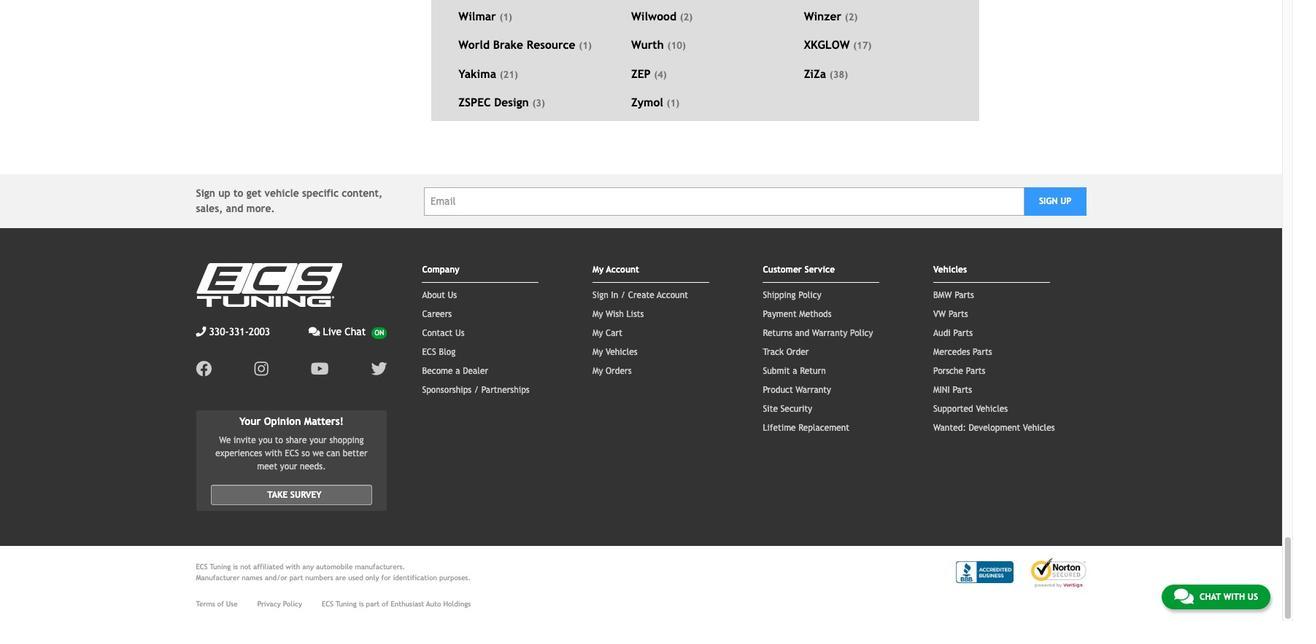 Task type: describe. For each thing, give the bounding box(es) containing it.
ecs for ecs tuning is part of enthusiast auto holdings
[[322, 601, 334, 609]]

lists
[[627, 310, 644, 320]]

zep (4)
[[631, 67, 667, 80]]

replacement
[[799, 423, 850, 434]]

more.
[[246, 203, 275, 215]]

wilwood (2)
[[631, 9, 693, 22]]

submit
[[763, 366, 790, 377]]

cart
[[606, 329, 623, 339]]

parts for mercedes parts
[[973, 347, 992, 358]]

with inside "chat with us" link
[[1224, 593, 1245, 603]]

returns and warranty policy
[[763, 329, 873, 339]]

audi parts
[[934, 329, 973, 339]]

(1) for zymol
[[667, 98, 680, 109]]

audi
[[934, 329, 951, 339]]

your
[[239, 416, 261, 428]]

better
[[343, 449, 368, 459]]

1 horizontal spatial account
[[657, 291, 688, 301]]

and inside sign up to get vehicle specific content, sales, and more.
[[226, 203, 243, 215]]

lifetime replacement link
[[763, 423, 850, 434]]

instagram logo image
[[254, 361, 268, 377]]

about us link
[[422, 291, 457, 301]]

330-331-2003 link
[[196, 325, 270, 340]]

with inside ecs tuning is not affiliated with any automobile manufacturers. manufacturer names and/or part numbers are used only for identification purposes.
[[286, 563, 300, 571]]

privacy
[[258, 601, 281, 609]]

tuning for part
[[336, 601, 357, 609]]

mercedes parts
[[934, 347, 992, 358]]

(4)
[[654, 69, 667, 80]]

wanted: development vehicles link
[[934, 423, 1055, 434]]

used
[[348, 574, 363, 582]]

we
[[219, 436, 231, 446]]

winzer (2)
[[804, 9, 858, 22]]

supported vehicles link
[[934, 404, 1008, 415]]

(2) for wilwood
[[680, 11, 693, 22]]

youtube logo image
[[311, 361, 329, 377]]

track
[[763, 347, 784, 358]]

meet
[[257, 462, 277, 472]]

dealer
[[463, 366, 488, 377]]

1 vertical spatial warranty
[[796, 385, 831, 396]]

vehicles up the orders
[[606, 347, 638, 358]]

matters!
[[304, 416, 344, 428]]

payment methods
[[763, 310, 832, 320]]

contact
[[422, 329, 453, 339]]

up for sign up
[[1061, 196, 1072, 207]]

ziza (38)
[[804, 67, 848, 80]]

careers link
[[422, 310, 452, 320]]

ecs for ecs tuning is not affiliated with any automobile manufacturers. manufacturer names and/or part numbers are used only for identification purposes.
[[196, 563, 208, 571]]

my for my orders
[[593, 366, 603, 377]]

sales,
[[196, 203, 223, 215]]

wurth (10)
[[631, 38, 686, 51]]

porsche parts link
[[934, 366, 986, 377]]

affiliated
[[253, 563, 284, 571]]

purposes.
[[439, 574, 471, 582]]

ecs tuning is part of enthusiast auto holdings
[[322, 601, 471, 609]]

blog
[[439, 347, 456, 358]]

site security link
[[763, 404, 813, 415]]

0 vertical spatial chat
[[345, 326, 366, 338]]

take
[[267, 490, 288, 501]]

sign up
[[1039, 196, 1072, 207]]

identification
[[393, 574, 437, 582]]

2003
[[249, 326, 270, 338]]

are
[[335, 574, 346, 582]]

parts for porsche parts
[[966, 366, 986, 377]]

share
[[286, 436, 307, 446]]

facebook logo image
[[196, 361, 212, 377]]

winzer
[[804, 9, 842, 22]]

orders
[[606, 366, 632, 377]]

zymol (1)
[[631, 96, 680, 109]]

manufacturers.
[[355, 563, 405, 571]]

policy for privacy policy
[[283, 601, 302, 609]]

vw parts
[[934, 310, 968, 320]]

ecs for ecs blog
[[422, 347, 436, 358]]

ecs tuning is not affiliated with any automobile manufacturers. manufacturer names and/or part numbers are used only for identification purposes.
[[196, 563, 471, 582]]

is for not
[[233, 563, 238, 571]]

returns and warranty policy link
[[763, 329, 873, 339]]

take survey
[[267, 490, 322, 501]]

with inside 'we invite you to share your shopping experiences with ecs so we can better meet your needs.'
[[265, 449, 282, 459]]

company
[[422, 265, 460, 275]]

(2) for winzer
[[845, 11, 858, 22]]

can
[[327, 449, 340, 459]]

331-
[[229, 326, 249, 338]]

my cart link
[[593, 329, 623, 339]]

wilmar
[[459, 9, 496, 22]]

bmw
[[934, 291, 952, 301]]

1 horizontal spatial part
[[366, 601, 380, 609]]

zspec
[[459, 96, 491, 109]]

automobile
[[316, 563, 353, 571]]

about
[[422, 291, 445, 301]]

sign for sign up
[[1039, 196, 1058, 207]]

service
[[805, 265, 835, 275]]

world
[[459, 38, 490, 51]]

get
[[246, 188, 262, 199]]

1 vertical spatial and
[[795, 329, 810, 339]]

wanted:
[[934, 423, 966, 434]]

holdings
[[443, 601, 471, 609]]

0 horizontal spatial /
[[474, 385, 479, 396]]

wilwood
[[631, 9, 677, 22]]

needs.
[[300, 462, 326, 472]]

enthusiast
[[391, 601, 424, 609]]

my account
[[593, 265, 639, 275]]

track order
[[763, 347, 809, 358]]

330-331-2003
[[209, 326, 270, 338]]

sign up button
[[1025, 187, 1087, 216]]

terms of use link
[[196, 599, 238, 610]]

(1) for wilmar
[[500, 11, 512, 22]]

ecs blog
[[422, 347, 456, 358]]

(21)
[[500, 69, 518, 80]]

you
[[259, 436, 272, 446]]

submit a return
[[763, 366, 826, 377]]

0 vertical spatial warranty
[[812, 329, 848, 339]]

us for contact us
[[455, 329, 465, 339]]

0 horizontal spatial account
[[606, 265, 639, 275]]

invite
[[234, 436, 256, 446]]

and/or
[[265, 574, 287, 582]]

vehicle
[[265, 188, 299, 199]]

terms
[[196, 601, 215, 609]]

part inside ecs tuning is not affiliated with any automobile manufacturers. manufacturer names and/or part numbers are used only for identification purposes.
[[290, 574, 303, 582]]

parts for vw parts
[[949, 310, 968, 320]]

sign for sign in / create account
[[593, 291, 609, 301]]

careers
[[422, 310, 452, 320]]

parts for bmw parts
[[955, 291, 974, 301]]

to inside 'we invite you to share your shopping experiences with ecs so we can better meet your needs.'
[[275, 436, 283, 446]]



Task type: vqa. For each thing, say whether or not it's contained in the screenshot.


Task type: locate. For each thing, give the bounding box(es) containing it.
my wish lists
[[593, 310, 644, 320]]

0 horizontal spatial of
[[217, 601, 224, 609]]

design
[[494, 96, 529, 109]]

tuning for not
[[210, 563, 231, 571]]

create
[[628, 291, 655, 301]]

1 horizontal spatial policy
[[799, 291, 822, 301]]

with left any
[[286, 563, 300, 571]]

submit a return link
[[763, 366, 826, 377]]

us right comments icon
[[1248, 593, 1258, 603]]

live
[[323, 326, 342, 338]]

chat with us
[[1200, 593, 1258, 603]]

mini parts
[[934, 385, 972, 396]]

of left the use
[[217, 601, 224, 609]]

my for my vehicles
[[593, 347, 603, 358]]

0 horizontal spatial sign
[[196, 188, 215, 199]]

sponsorships
[[422, 385, 472, 396]]

0 vertical spatial /
[[621, 291, 626, 301]]

zspec design (3)
[[459, 96, 545, 109]]

site security
[[763, 404, 813, 415]]

specific
[[302, 188, 339, 199]]

tuning up 'manufacturer'
[[210, 563, 231, 571]]

0 horizontal spatial to
[[234, 188, 243, 199]]

0 horizontal spatial with
[[265, 449, 282, 459]]

ecs tuning image
[[196, 264, 342, 307]]

1 vertical spatial chat
[[1200, 593, 1221, 603]]

comments image
[[1174, 588, 1194, 606]]

ecs
[[422, 347, 436, 358], [285, 449, 299, 459], [196, 563, 208, 571], [322, 601, 334, 609]]

us
[[448, 291, 457, 301], [455, 329, 465, 339], [1248, 593, 1258, 603]]

a for become
[[456, 366, 460, 377]]

with up meet
[[265, 449, 282, 459]]

1 vertical spatial policy
[[850, 329, 873, 339]]

up for sign up to get vehicle specific content, sales, and more.
[[219, 188, 231, 199]]

0 horizontal spatial chat
[[345, 326, 366, 338]]

1 horizontal spatial /
[[621, 291, 626, 301]]

shipping policy link
[[763, 291, 822, 301]]

0 vertical spatial tuning
[[210, 563, 231, 571]]

2 horizontal spatial (1)
[[667, 98, 680, 109]]

your up we
[[310, 436, 327, 446]]

1 horizontal spatial (1)
[[579, 40, 592, 51]]

vw
[[934, 310, 946, 320]]

0 horizontal spatial a
[[456, 366, 460, 377]]

2 horizontal spatial with
[[1224, 593, 1245, 603]]

returns
[[763, 329, 793, 339]]

zep
[[631, 67, 651, 80]]

parts for mini parts
[[953, 385, 972, 396]]

1 horizontal spatial with
[[286, 563, 300, 571]]

0 vertical spatial policy
[[799, 291, 822, 301]]

1 horizontal spatial your
[[310, 436, 327, 446]]

my up my wish lists link
[[593, 265, 604, 275]]

ecs inside 'we invite you to share your shopping experiences with ecs so we can better meet your needs.'
[[285, 449, 299, 459]]

your right meet
[[280, 462, 297, 472]]

parts up porsche parts
[[973, 347, 992, 358]]

return
[[800, 366, 826, 377]]

/
[[621, 291, 626, 301], [474, 385, 479, 396]]

policy for shipping policy
[[799, 291, 822, 301]]

zymol
[[631, 96, 663, 109]]

(2) inside winzer (2)
[[845, 11, 858, 22]]

2 my from the top
[[593, 310, 603, 320]]

a left return
[[793, 366, 798, 377]]

vehicles
[[934, 265, 967, 275], [606, 347, 638, 358], [976, 404, 1008, 415], [1023, 423, 1055, 434]]

0 horizontal spatial tuning
[[210, 563, 231, 571]]

1 vertical spatial is
[[359, 601, 364, 609]]

tuning down are
[[336, 601, 357, 609]]

supported
[[934, 404, 974, 415]]

account right create
[[657, 291, 688, 301]]

vehicles up the bmw parts link on the top of the page
[[934, 265, 967, 275]]

(1) up the brake
[[500, 11, 512, 22]]

and up order
[[795, 329, 810, 339]]

a
[[456, 366, 460, 377], [793, 366, 798, 377]]

warranty down return
[[796, 385, 831, 396]]

2 vertical spatial (1)
[[667, 98, 680, 109]]

part down only
[[366, 601, 380, 609]]

2 vertical spatial us
[[1248, 593, 1258, 603]]

1 a from the left
[[456, 366, 460, 377]]

1 horizontal spatial chat
[[1200, 593, 1221, 603]]

1 horizontal spatial tuning
[[336, 601, 357, 609]]

auto
[[426, 601, 441, 609]]

2 vertical spatial policy
[[283, 601, 302, 609]]

vehicles right the development
[[1023, 423, 1055, 434]]

up inside sign up to get vehicle specific content, sales, and more.
[[219, 188, 231, 199]]

is for part
[[359, 601, 364, 609]]

parts up mercedes parts
[[954, 329, 973, 339]]

(2) right winzer
[[845, 11, 858, 22]]

sign inside button
[[1039, 196, 1058, 207]]

(1) right zymol
[[667, 98, 680, 109]]

2 (2) from the left
[[845, 11, 858, 22]]

methods
[[799, 310, 832, 320]]

1 horizontal spatial of
[[382, 601, 389, 609]]

to inside sign up to get vehicle specific content, sales, and more.
[[234, 188, 243, 199]]

ecs down numbers
[[322, 601, 334, 609]]

ecs left so
[[285, 449, 299, 459]]

part down any
[[290, 574, 303, 582]]

/ right in
[[621, 291, 626, 301]]

ecs blog link
[[422, 347, 456, 358]]

0 horizontal spatial your
[[280, 462, 297, 472]]

(2) up (10)
[[680, 11, 693, 22]]

product warranty
[[763, 385, 831, 396]]

Email email field
[[424, 187, 1025, 216]]

partnerships
[[482, 385, 530, 396]]

1 vertical spatial /
[[474, 385, 479, 396]]

1 vertical spatial to
[[275, 436, 283, 446]]

(1) inside wilmar (1)
[[500, 11, 512, 22]]

sign up to get vehicle specific content, sales, and more.
[[196, 188, 383, 215]]

1 horizontal spatial (2)
[[845, 11, 858, 22]]

0 vertical spatial your
[[310, 436, 327, 446]]

1 vertical spatial us
[[455, 329, 465, 339]]

0 horizontal spatial (2)
[[680, 11, 693, 22]]

1 vertical spatial with
[[286, 563, 300, 571]]

(3)
[[532, 98, 545, 109]]

not
[[240, 563, 251, 571]]

tuning
[[210, 563, 231, 571], [336, 601, 357, 609]]

take survey button
[[211, 485, 373, 506]]

2 horizontal spatial sign
[[1039, 196, 1058, 207]]

enthusiast auto holdings link
[[391, 599, 471, 610]]

chat right the live
[[345, 326, 366, 338]]

1 vertical spatial account
[[657, 291, 688, 301]]

0 horizontal spatial and
[[226, 203, 243, 215]]

us right "about"
[[448, 291, 457, 301]]

1 horizontal spatial up
[[1061, 196, 1072, 207]]

twitter logo image
[[371, 361, 387, 377]]

experiences
[[215, 449, 262, 459]]

manufacturer
[[196, 574, 240, 582]]

parts right the vw
[[949, 310, 968, 320]]

contact us
[[422, 329, 465, 339]]

(1) right resource on the left
[[579, 40, 592, 51]]

comments image
[[309, 327, 320, 337]]

yakima
[[459, 67, 496, 80]]

ecs up 'manufacturer'
[[196, 563, 208, 571]]

up inside button
[[1061, 196, 1072, 207]]

(38)
[[830, 69, 848, 80]]

2 a from the left
[[793, 366, 798, 377]]

2 of from the left
[[382, 601, 389, 609]]

tuning inside ecs tuning is not affiliated with any automobile manufacturers. manufacturer names and/or part numbers are used only for identification purposes.
[[210, 563, 231, 571]]

chat right comments icon
[[1200, 593, 1221, 603]]

0 horizontal spatial is
[[233, 563, 238, 571]]

porsche parts
[[934, 366, 986, 377]]

ecs inside ecs tuning is not affiliated with any automobile manufacturers. manufacturer names and/or part numbers are used only for identification purposes.
[[196, 563, 208, 571]]

0 vertical spatial account
[[606, 265, 639, 275]]

/ down the dealer
[[474, 385, 479, 396]]

1 vertical spatial tuning
[[336, 601, 357, 609]]

my orders link
[[593, 366, 632, 377]]

track order link
[[763, 347, 809, 358]]

site
[[763, 404, 778, 415]]

brake
[[493, 38, 523, 51]]

parts down porsche parts
[[953, 385, 972, 396]]

0 horizontal spatial part
[[290, 574, 303, 582]]

parts right 'bmw'
[[955, 291, 974, 301]]

a for submit
[[793, 366, 798, 377]]

wanted: development vehicles
[[934, 423, 1055, 434]]

0 vertical spatial (1)
[[500, 11, 512, 22]]

audi parts link
[[934, 329, 973, 339]]

1 horizontal spatial and
[[795, 329, 810, 339]]

1 vertical spatial part
[[366, 601, 380, 609]]

about us
[[422, 291, 457, 301]]

my left cart
[[593, 329, 603, 339]]

wurth
[[631, 38, 664, 51]]

3 my from the top
[[593, 329, 603, 339]]

is
[[233, 563, 238, 571], [359, 601, 364, 609]]

is inside ecs tuning is not affiliated with any automobile manufacturers. manufacturer names and/or part numbers are used only for identification purposes.
[[233, 563, 238, 571]]

0 vertical spatial and
[[226, 203, 243, 215]]

my for my account
[[593, 265, 604, 275]]

become
[[422, 366, 453, 377]]

my orders
[[593, 366, 632, 377]]

(2) inside wilwood (2)
[[680, 11, 693, 22]]

my for my cart
[[593, 329, 603, 339]]

1 vertical spatial (1)
[[579, 40, 592, 51]]

vw parts link
[[934, 310, 968, 320]]

my vehicles link
[[593, 347, 638, 358]]

parts down mercedes parts
[[966, 366, 986, 377]]

my down my cart link on the left bottom
[[593, 347, 603, 358]]

0 vertical spatial part
[[290, 574, 303, 582]]

wish
[[606, 310, 624, 320]]

1 my from the top
[[593, 265, 604, 275]]

and right sales,
[[226, 203, 243, 215]]

chat with us link
[[1162, 585, 1271, 610]]

of left enthusiast
[[382, 601, 389, 609]]

sign
[[196, 188, 215, 199], [1039, 196, 1058, 207], [593, 291, 609, 301]]

(1) inside world brake resource (1)
[[579, 40, 592, 51]]

0 vertical spatial to
[[234, 188, 243, 199]]

warranty down the methods
[[812, 329, 848, 339]]

5 my from the top
[[593, 366, 603, 377]]

(1) inside zymol (1)
[[667, 98, 680, 109]]

we invite you to share your shopping experiences with ecs so we can better meet your needs.
[[215, 436, 368, 472]]

lifetime
[[763, 423, 796, 434]]

account up in
[[606, 265, 639, 275]]

1 horizontal spatial a
[[793, 366, 798, 377]]

0 horizontal spatial policy
[[283, 601, 302, 609]]

live chat link
[[309, 325, 387, 340]]

mini
[[934, 385, 950, 396]]

us for about us
[[448, 291, 457, 301]]

1 horizontal spatial is
[[359, 601, 364, 609]]

parts for audi parts
[[954, 329, 973, 339]]

2 vertical spatial with
[[1224, 593, 1245, 603]]

4 my from the top
[[593, 347, 603, 358]]

us right contact
[[455, 329, 465, 339]]

sponsorships / partnerships link
[[422, 385, 530, 396]]

1 vertical spatial your
[[280, 462, 297, 472]]

a left the dealer
[[456, 366, 460, 377]]

to right you
[[275, 436, 283, 446]]

is down used
[[359, 601, 364, 609]]

ziza
[[804, 67, 826, 80]]

1 horizontal spatial to
[[275, 436, 283, 446]]

my for my wish lists
[[593, 310, 603, 320]]

vehicles up wanted: development vehicles "link"
[[976, 404, 1008, 415]]

1 of from the left
[[217, 601, 224, 609]]

0 vertical spatial with
[[265, 449, 282, 459]]

sign inside sign up to get vehicle specific content, sales, and more.
[[196, 188, 215, 199]]

0 horizontal spatial (1)
[[500, 11, 512, 22]]

to left get
[[234, 188, 243, 199]]

0 vertical spatial is
[[233, 563, 238, 571]]

1 horizontal spatial sign
[[593, 291, 609, 301]]

phone image
[[196, 327, 206, 337]]

warranty
[[812, 329, 848, 339], [796, 385, 831, 396]]

security
[[781, 404, 813, 415]]

0 horizontal spatial up
[[219, 188, 231, 199]]

330-
[[209, 326, 229, 338]]

customer
[[763, 265, 802, 275]]

my left the orders
[[593, 366, 603, 377]]

my left wish
[[593, 310, 603, 320]]

with right comments icon
[[1224, 593, 1245, 603]]

2 horizontal spatial policy
[[850, 329, 873, 339]]

sign for sign up to get vehicle specific content, sales, and more.
[[196, 188, 215, 199]]

1 (2) from the left
[[680, 11, 693, 22]]

is left not at left
[[233, 563, 238, 571]]

sign in / create account link
[[593, 291, 688, 301]]

wilmar (1)
[[459, 9, 512, 22]]

0 vertical spatial us
[[448, 291, 457, 301]]

ecs left blog
[[422, 347, 436, 358]]



